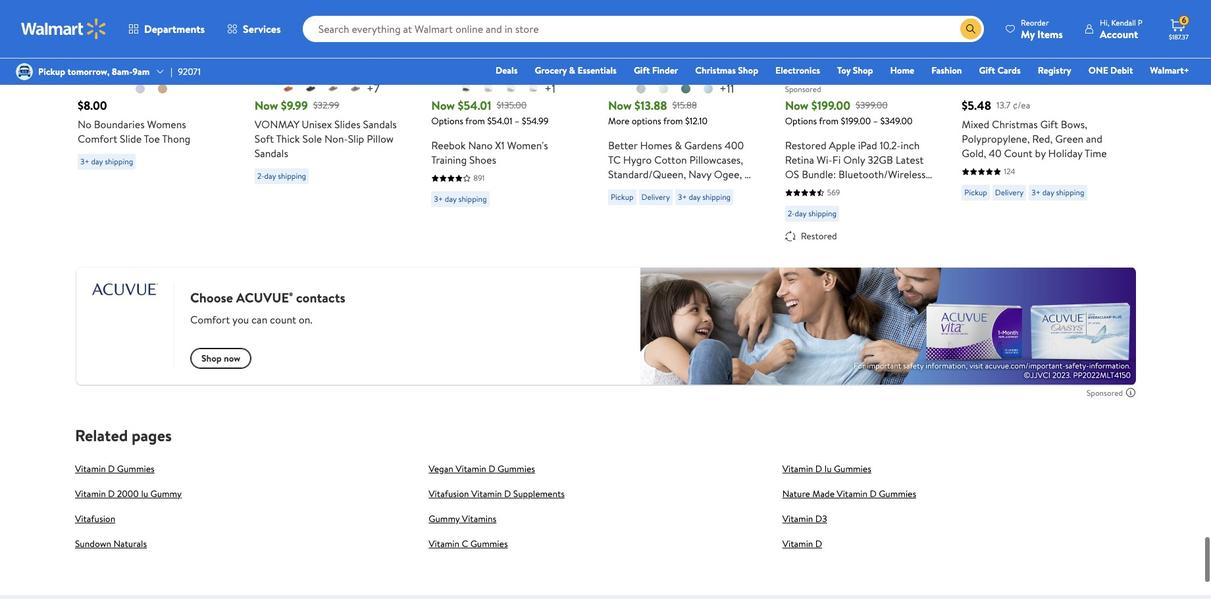 Task type: locate. For each thing, give the bounding box(es) containing it.
pickup down gold, at the right top of the page
[[965, 184, 987, 196]]

vitamin for vitamin c gummies
[[429, 535, 460, 548]]

cotton
[[654, 150, 687, 165]]

d right made
[[870, 485, 877, 498]]

4 options link from the left
[[608, 44, 666, 71]]

$199.00 down 'toy'
[[812, 95, 851, 111]]

d left supplements
[[504, 485, 511, 498]]

0 horizontal spatial delivery
[[642, 189, 670, 200]]

– inside sponsored now $199.00 $399.00 options from $199.00 – $349.00
[[873, 112, 878, 125]]

1 vertical spatial gummy
[[429, 510, 460, 523]]

3 from from the left
[[819, 112, 839, 125]]

sponsored for sponsored
[[1087, 385, 1123, 396]]

13.7
[[997, 96, 1011, 109]]

delivery down 124
[[995, 184, 1024, 196]]

pickup for now $13.88
[[611, 189, 634, 200]]

now inside now $54.01 $135.00 options from $54.01 – $54.99
[[431, 95, 455, 111]]

sponsored left ad disclaimer and feedback image
[[1087, 385, 1123, 396]]

product group containing now $199.00
[[785, 0, 933, 243]]

nano
[[468, 136, 493, 150]]

0 horizontal spatial 2-
[[257, 168, 264, 179]]

1 horizontal spatial shop
[[853, 64, 873, 77]]

shop for toy shop
[[853, 64, 873, 77]]

vitafusion vitamin d supplements
[[429, 485, 565, 498]]

0 horizontal spatial iu
[[141, 485, 148, 498]]

400
[[725, 136, 744, 150]]

now for $13.88
[[608, 95, 632, 111]]

reebok
[[431, 136, 466, 150]]

shipping down holiday
[[1056, 184, 1085, 196]]

0 horizontal spatial 2
[[745, 165, 750, 179]]

2-
[[257, 168, 264, 179], [788, 205, 795, 217]]

medallion ivory/silver image
[[658, 81, 669, 92]]

vitamin for vitamin d gummies
[[75, 460, 106, 473]]

2 left day
[[880, 179, 886, 194]]

christmas
[[695, 64, 736, 77], [992, 115, 1038, 129]]

vitamin left d3
[[782, 510, 813, 523]]

from for now
[[663, 112, 683, 125]]

&
[[569, 64, 575, 77], [675, 136, 682, 150]]

now for $54.01
[[431, 95, 455, 111]]

1 vertical spatial iu
[[141, 485, 148, 498]]

4 product group from the left
[[608, 0, 756, 243]]

1 horizontal spatial from
[[663, 112, 683, 125]]

5 product group from the left
[[785, 0, 933, 243]]

0 horizontal spatial gummy
[[150, 485, 182, 498]]

vonmay unisex slides sandals soft thick sole non-slip pillow sandals image
[[255, 0, 377, 60]]

now
[[255, 95, 278, 111], [431, 95, 455, 111], [608, 95, 632, 111], [785, 95, 809, 111]]

1 horizontal spatial sandals
[[363, 115, 397, 129]]

2 from from the left
[[663, 112, 683, 125]]

1 vertical spatial &
[[675, 136, 682, 150]]

1 horizontal spatial –
[[873, 112, 878, 125]]

day
[[888, 179, 906, 194]]

Search search field
[[303, 16, 984, 42]]

restored apple ipad 10.2-inch retina wi-fi only 32gb latest os bundle: bluetooth/wireless airbuds by certified 2 day express (refurbished) image
[[785, 0, 908, 60]]

delivery down standard/queen,
[[642, 189, 670, 200]]

delivery
[[995, 184, 1024, 196], [642, 189, 670, 200]]

vitafusion vitamin d supplements link
[[429, 485, 565, 498]]

fashion
[[932, 64, 962, 77]]

3 options link from the left
[[431, 44, 489, 71]]

1 horizontal spatial christmas
[[992, 115, 1038, 129]]

now up vonmay
[[255, 95, 278, 111]]

aqua paisley image
[[636, 81, 646, 92]]

options left 'toy'
[[796, 50, 833, 65]]

reebok nano x1 women's training shoes image
[[431, 0, 554, 60]]

now up more
[[608, 95, 632, 111]]

1 from from the left
[[465, 112, 485, 125]]

4 now from the left
[[785, 95, 809, 111]]

2 product group from the left
[[255, 0, 402, 243]]

from up nano
[[465, 112, 485, 125]]

+1
[[545, 78, 556, 94]]

1 vertical spatial vitafusion
[[75, 510, 115, 523]]

0 vertical spatial iu
[[825, 460, 832, 473]]

$9.99
[[281, 95, 308, 111]]

piece
[[608, 179, 633, 194]]

vitamin d3 link
[[782, 510, 827, 523]]

gift cards
[[979, 64, 1021, 77]]

product group
[[78, 0, 226, 243], [255, 0, 402, 243], [431, 0, 579, 243], [608, 0, 756, 243], [785, 0, 933, 243], [962, 0, 1110, 243]]

gift finder link
[[628, 63, 684, 78]]

$8.00 no boundaries womens comfort slide toe thong
[[78, 95, 190, 144]]

2 options link from the left
[[255, 44, 313, 71]]

vitamin down vitamin d3
[[782, 535, 813, 548]]

3+ down comfort
[[80, 153, 89, 165]]

2 horizontal spatial pickup
[[965, 184, 987, 196]]

32gb
[[868, 150, 893, 165]]

women's
[[507, 136, 548, 150]]

5 options link from the left
[[785, 44, 843, 71]]

reebok nano x1 women's training shoes
[[431, 136, 548, 165]]

6 product group from the left
[[962, 0, 1110, 243]]

2 – from the left
[[873, 112, 878, 125]]

vitamin for vitamin d 2000 iu gummy
[[75, 485, 106, 498]]

2- down soft
[[257, 168, 264, 179]]

1 horizontal spatial 2-
[[788, 205, 795, 217]]

from inside sponsored now $199.00 $399.00 options from $199.00 – $349.00
[[819, 112, 839, 125]]

sole
[[302, 129, 322, 144]]

1 horizontal spatial sponsored
[[1087, 385, 1123, 396]]

2-day shipping down airbuds at right
[[788, 205, 837, 217]]

vitamin right vegan on the left bottom of page
[[456, 460, 486, 473]]

d3
[[815, 510, 827, 523]]

3 now from the left
[[608, 95, 632, 111]]

& right grocery
[[569, 64, 575, 77]]

options down search search field
[[619, 50, 656, 65]]

product group containing $5.48
[[962, 0, 1110, 243]]

1 vertical spatial christmas
[[992, 115, 1038, 129]]

options up reebok
[[431, 112, 463, 125]]

retina
[[785, 150, 814, 165]]

3+ down training
[[434, 191, 443, 202]]

2- down airbuds at right
[[788, 205, 795, 217]]

christmas down ¢/ea
[[992, 115, 1038, 129]]

home link
[[884, 63, 920, 78]]

vitamin for vitamin d iu gummies
[[782, 460, 813, 473]]

$54.01 down $135.00
[[487, 112, 512, 125]]

iu up made
[[825, 460, 832, 473]]

vitamin d link
[[782, 535, 822, 548]]

2 horizontal spatial gift
[[1040, 115, 1058, 129]]

3+ day shipping down comfort
[[80, 153, 133, 165]]

now inside now $9.99 $32.99 vonmay unisex slides sandals soft thick sole non-slip pillow sandals
[[255, 95, 278, 111]]

tan image
[[158, 81, 168, 92]]

 image
[[16, 63, 33, 80]]

shipping
[[105, 153, 133, 165], [278, 168, 306, 179], [1056, 184, 1085, 196], [703, 189, 731, 200], [459, 191, 487, 202], [808, 205, 837, 217]]

0 horizontal spatial from
[[465, 112, 485, 125]]

sponsored inside sponsored now $199.00 $399.00 options from $199.00 – $349.00
[[785, 81, 821, 92]]

delivery for now $13.88
[[642, 189, 670, 200]]

mixed christmas gift bows, polypropylene, red, green and gold, 40 count by holiday time image
[[962, 0, 1084, 60]]

options up orange icon
[[265, 50, 302, 65]]

vitamin d3
[[782, 510, 827, 523]]

pickup
[[38, 65, 65, 78], [965, 184, 987, 196], [611, 189, 634, 200]]

kendall
[[1111, 17, 1136, 28]]

Walmart Site-Wide search field
[[303, 16, 984, 42]]

& inside grocery & essentials link
[[569, 64, 575, 77]]

vitamin d gummies link
[[75, 460, 155, 473]]

now down electronics
[[785, 95, 809, 111]]

leopard image
[[350, 81, 361, 92]]

1 horizontal spatial vitafusion
[[429, 485, 469, 498]]

vitamin d gummies
[[75, 460, 155, 473]]

0 vertical spatial sandals
[[363, 115, 397, 129]]

black image
[[306, 81, 316, 92]]

$54.01
[[458, 95, 491, 111], [487, 112, 512, 125]]

0 horizontal spatial gift
[[634, 64, 650, 77]]

vitamin left c
[[429, 535, 460, 548]]

pickup left tomorrow,
[[38, 65, 65, 78]]

1 horizontal spatial delivery
[[995, 184, 1024, 196]]

gummy up the vitamin c gummies
[[429, 510, 460, 523]]

1 now from the left
[[255, 95, 278, 111]]

0 vertical spatial &
[[569, 64, 575, 77]]

2 now from the left
[[431, 95, 455, 111]]

gift cards link
[[973, 63, 1027, 78]]

iu right 2000
[[141, 485, 148, 498]]

ad disclaimer and feedback image
[[1126, 385, 1136, 396]]

sandals down vonmay
[[255, 144, 288, 158]]

1 horizontal spatial 2
[[880, 179, 886, 194]]

better
[[608, 136, 638, 150]]

0 vertical spatial restored
[[785, 136, 827, 150]]

pickup down standard/queen,
[[611, 189, 634, 200]]

restored down express
[[801, 227, 837, 240]]

1 horizontal spatial gift
[[979, 64, 995, 77]]

shipping down '569'
[[808, 205, 837, 217]]

0 horizontal spatial sponsored
[[785, 81, 821, 92]]

0 horizontal spatial &
[[569, 64, 575, 77]]

– down $135.00
[[515, 112, 520, 125]]

restored up bundle:
[[785, 136, 827, 150]]

& right the 'homes'
[[675, 136, 682, 150]]

debit
[[1111, 64, 1133, 77]]

now $54.01 $135.00 options from $54.01 – $54.99
[[431, 95, 549, 125]]

day down airbuds at right
[[795, 205, 807, 217]]

1 vertical spatial $199.00
[[841, 112, 871, 125]]

now up reebok
[[431, 95, 455, 111]]

options up retina
[[785, 112, 817, 125]]

6 $187.37
[[1169, 15, 1189, 41]]

0 horizontal spatial –
[[515, 112, 520, 125]]

gift for gift finder
[[634, 64, 650, 77]]

1 product group from the left
[[78, 0, 226, 243]]

(refurbished)
[[822, 194, 885, 208]]

options up vector navy / bright ochre / core black icon
[[442, 50, 479, 65]]

0 vertical spatial christmas
[[695, 64, 736, 77]]

d
[[108, 460, 115, 473], [489, 460, 495, 473], [815, 460, 822, 473], [108, 485, 115, 498], [504, 485, 511, 498], [870, 485, 877, 498], [815, 535, 822, 548]]

vitamin down related
[[75, 460, 106, 473]]

walmart image
[[21, 18, 107, 39]]

2 inside the better homes & gardens 400 tc hygro cotton pillowcases, standard/queen, navy ogee, 2 piece
[[745, 165, 750, 179]]

2 horizontal spatial from
[[819, 112, 839, 125]]

green
[[1055, 129, 1084, 144]]

vitamin c gummies link
[[429, 535, 508, 548]]

one debit link
[[1083, 63, 1139, 78]]

slides
[[334, 115, 361, 129]]

options for vonmay unisex slides sandals soft thick sole non-slip pillow sandals
[[265, 50, 302, 65]]

apple
[[829, 136, 856, 150]]

2-day shipping
[[257, 168, 306, 179], [788, 205, 837, 217]]

1 – from the left
[[515, 112, 520, 125]]

from for sponsored
[[819, 112, 839, 125]]

$199.00 down "$399.00"
[[841, 112, 871, 125]]

$349.00
[[880, 112, 913, 125]]

2-day shipping down thick
[[257, 168, 306, 179]]

vitafusion for vitafusion link
[[75, 510, 115, 523]]

deals
[[496, 64, 518, 77]]

0 vertical spatial sponsored
[[785, 81, 821, 92]]

from up apple
[[819, 112, 839, 125]]

shop inside christmas shop link
[[738, 64, 758, 77]]

now $13.88 $15.88 more options from $12.10
[[608, 95, 708, 125]]

9am
[[132, 65, 150, 78]]

0 horizontal spatial vitafusion
[[75, 510, 115, 523]]

gummy
[[150, 485, 182, 498], [429, 510, 460, 523]]

sundown naturals
[[75, 535, 147, 548]]

d down d3
[[815, 535, 822, 548]]

3+ down cotton
[[678, 189, 687, 200]]

1 vertical spatial restored
[[801, 227, 837, 240]]

1 vertical spatial 2-
[[788, 205, 795, 217]]

options for options from $54.01 – $54.99
[[442, 50, 479, 65]]

$199.00
[[812, 95, 851, 111], [841, 112, 871, 125]]

tomorrow,
[[68, 65, 110, 78]]

time
[[1085, 144, 1107, 158]]

day down comfort
[[91, 153, 103, 165]]

1 vertical spatial sandals
[[255, 144, 288, 158]]

account
[[1100, 27, 1138, 41]]

2 right 'ogee,'
[[745, 165, 750, 179]]

– down "$399.00"
[[873, 112, 878, 125]]

related
[[75, 422, 128, 444]]

add
[[983, 50, 1002, 64]]

options link for now $54.01
[[431, 44, 489, 71]]

1 horizontal spatial gummy
[[429, 510, 460, 523]]

3+ day shipping down 891 at the left of page
[[434, 191, 487, 202]]

3 product group from the left
[[431, 0, 579, 243]]

2 shop from the left
[[853, 64, 873, 77]]

sandals right 'slides'
[[363, 115, 397, 129]]

d left 2000
[[108, 485, 115, 498]]

options link for now $13.88
[[608, 44, 666, 71]]

by
[[1035, 144, 1046, 158]]

from inside now $54.01 $135.00 options from $54.01 – $54.99
[[465, 112, 485, 125]]

0 vertical spatial 2-
[[257, 168, 264, 179]]

1 vertical spatial 2-day shipping
[[788, 205, 837, 217]]

options up pickup tomorrow, 8am-9am
[[88, 50, 125, 65]]

$54.01 down vector navy / bright ochre / core black icon
[[458, 95, 491, 111]]

electronics link
[[770, 63, 826, 78]]

1 horizontal spatial pickup
[[611, 189, 634, 200]]

vitamin d iu gummies link
[[782, 460, 871, 473]]

options for no boundaries womens comfort slide toe thong
[[88, 50, 125, 65]]

fi
[[833, 150, 841, 165]]

shop inside toy shop link
[[853, 64, 873, 77]]

vitafusion up sundown
[[75, 510, 115, 523]]

2 inside restored apple ipad 10.2-inch retina wi-fi only 32gb latest os bundle: bluetooth/wireless airbuds by certified 2 day express (refurbished)
[[880, 179, 886, 194]]

restored
[[785, 136, 827, 150], [801, 227, 837, 240]]

gummy right 2000
[[150, 485, 182, 498]]

fashion link
[[926, 63, 968, 78]]

vitamin up vitafusion link
[[75, 485, 106, 498]]

vitamin down 'vegan vitamin d gummies' link
[[471, 485, 502, 498]]

deals link
[[490, 63, 524, 78]]

0 vertical spatial vitafusion
[[429, 485, 469, 498]]

1 horizontal spatial &
[[675, 136, 682, 150]]

christmas inside $5.48 13.7 ¢/ea mixed christmas gift bows, polypropylene, red, green and gold, 40 count by holiday time
[[992, 115, 1038, 129]]

from down $15.88
[[663, 112, 683, 125]]

add to cart image
[[967, 49, 983, 65]]

teal rain image
[[681, 81, 691, 92]]

1 shop from the left
[[738, 64, 758, 77]]

christmas up blue sheer romance icon
[[695, 64, 736, 77]]

40
[[989, 144, 1002, 158]]

0 horizontal spatial 2-day shipping
[[257, 168, 306, 179]]

essentials
[[578, 64, 617, 77]]

sponsored down electronics
[[785, 81, 821, 92]]

0 horizontal spatial pickup
[[38, 65, 65, 78]]

891
[[474, 170, 485, 181]]

search icon image
[[966, 24, 976, 34]]

0 horizontal spatial christmas
[[695, 64, 736, 77]]

–
[[515, 112, 520, 125], [873, 112, 878, 125]]

reorder
[[1021, 17, 1049, 28]]

now inside now $13.88 $15.88 more options from $12.10
[[608, 95, 632, 111]]

vitafusion down vegan on the left bottom of page
[[429, 485, 469, 498]]

restored inside restored apple ipad 10.2-inch retina wi-fi only 32gb latest os bundle: bluetooth/wireless airbuds by certified 2 day express (refurbished)
[[785, 136, 827, 150]]

vitamin up nature on the right of page
[[782, 460, 813, 473]]

1 vertical spatial sponsored
[[1087, 385, 1123, 396]]

0 horizontal spatial shop
[[738, 64, 758, 77]]

from inside now $13.88 $15.88 more options from $12.10
[[663, 112, 683, 125]]



Task type: vqa. For each thing, say whether or not it's contained in the screenshot.
vitafusion for Vitafusion Vitamin D Supplements
yes



Task type: describe. For each thing, give the bounding box(es) containing it.
sponsored for sponsored now $199.00 $399.00 options from $199.00 – $349.00
[[785, 81, 821, 92]]

vitamin right made
[[837, 485, 868, 498]]

naturals
[[114, 535, 147, 548]]

shipping down 'ogee,'
[[703, 189, 731, 200]]

$13.88
[[635, 95, 667, 111]]

training
[[431, 150, 467, 165]]

0 vertical spatial $199.00
[[812, 95, 851, 111]]

wi-
[[817, 150, 833, 165]]

leopard brown image
[[328, 81, 338, 92]]

options for options from $199.00 – $349.00
[[796, 50, 833, 65]]

vitamins
[[462, 510, 497, 523]]

$399.00
[[856, 96, 888, 109]]

grocery & essentials
[[535, 64, 617, 77]]

pickup for $5.48
[[965, 184, 987, 196]]

shipping down 'slide'
[[105, 153, 133, 165]]

pickup tomorrow, 8am-9am
[[38, 65, 150, 78]]

boundaries
[[94, 115, 145, 129]]

bluetooth/wireless
[[839, 165, 926, 179]]

& inside the better homes & gardens 400 tc hygro cotton pillowcases, standard/queen, navy ogee, 2 piece
[[675, 136, 682, 150]]

d up vitamin d 2000 iu gummy
[[108, 460, 115, 473]]

sundown
[[75, 535, 111, 548]]

day down soft
[[264, 168, 276, 179]]

0 vertical spatial 2-day shipping
[[257, 168, 306, 179]]

product group containing $8.00
[[78, 0, 226, 243]]

latest
[[896, 150, 924, 165]]

available in additional 1 variant element
[[545, 78, 556, 94]]

shop for christmas shop
[[738, 64, 758, 77]]

toy shop link
[[831, 63, 879, 78]]

0 vertical spatial $54.01
[[458, 95, 491, 111]]

christmas shop
[[695, 64, 758, 77]]

8am-
[[112, 65, 132, 78]]

available in additional 11 variants element
[[720, 78, 734, 94]]

one debit
[[1089, 64, 1133, 77]]

options link for now $199.00
[[785, 44, 843, 71]]

options inside sponsored now $199.00 $399.00 options from $199.00 – $349.00
[[785, 112, 817, 125]]

vitamin c gummies
[[429, 535, 508, 548]]

ftwr white / semi proud pink / pure grey 2 image
[[483, 81, 494, 92]]

sundown naturals link
[[75, 535, 147, 548]]

thick
[[276, 129, 300, 144]]

made
[[813, 485, 835, 498]]

vegan
[[429, 460, 453, 473]]

10.2-
[[880, 136, 901, 150]]

now $9.99 $32.99 vonmay unisex slides sandals soft thick sole non-slip pillow sandals
[[255, 95, 397, 158]]

slip
[[348, 129, 364, 144]]

gift inside $5.48 13.7 ¢/ea mixed christmas gift bows, polypropylene, red, green and gold, 40 count by holiday time
[[1040, 115, 1058, 129]]

1 vertical spatial $54.01
[[487, 112, 512, 125]]

3+ day shipping down holiday
[[1032, 184, 1085, 196]]

restored for restored apple ipad 10.2-inch retina wi-fi only 32gb latest os bundle: bluetooth/wireless airbuds by certified 2 day express (refurbished)
[[785, 136, 827, 150]]

finder
[[652, 64, 678, 77]]

vitamin for vitamin d3
[[782, 510, 813, 523]]

shoes
[[469, 150, 496, 165]]

product group containing +11
[[608, 0, 756, 243]]

grocery
[[535, 64, 567, 77]]

services
[[243, 22, 281, 36]]

pure grey 1 / hint mint / pure grey 3 image
[[506, 81, 516, 92]]

items
[[1038, 27, 1063, 41]]

pillow
[[367, 129, 394, 144]]

registry link
[[1032, 63, 1077, 78]]

now inside sponsored now $199.00 $399.00 options from $199.00 – $349.00
[[785, 95, 809, 111]]

d up made
[[815, 460, 822, 473]]

+11
[[720, 78, 734, 94]]

sponsored now $199.00 $399.00 options from $199.00 – $349.00
[[785, 81, 913, 125]]

pillowcases,
[[690, 150, 743, 165]]

now for $9.99
[[255, 95, 278, 111]]

day down training
[[445, 191, 457, 202]]

shipping down thick
[[278, 168, 306, 179]]

reorder my items
[[1021, 17, 1063, 41]]

orange image
[[283, 81, 294, 92]]

blue sheer romance image
[[703, 81, 714, 92]]

gummy vitamins link
[[429, 510, 497, 523]]

$8.00
[[78, 95, 107, 111]]

count
[[1004, 144, 1033, 158]]

services button
[[216, 13, 292, 45]]

|
[[171, 65, 173, 78]]

pages
[[132, 422, 172, 444]]

vector navy / bright ochre / core black image
[[461, 81, 472, 92]]

holiday
[[1048, 144, 1083, 158]]

day down navy
[[689, 189, 701, 200]]

options for more options from $12.10
[[619, 50, 656, 65]]

homes
[[640, 136, 672, 150]]

ftwr white / true grey 1 / reebok rubber gum-01 image
[[528, 81, 539, 92]]

gummy vitamins
[[429, 510, 497, 523]]

departments button
[[117, 13, 216, 45]]

electronics
[[776, 64, 820, 77]]

product group containing +1
[[431, 0, 579, 243]]

better homes & gardens 400 tc hygro cotton pillowcases, standard/queen, navy ogee, 2 piece image
[[608, 0, 731, 60]]

and
[[1086, 129, 1103, 144]]

lavender image
[[135, 81, 146, 92]]

non-
[[325, 129, 348, 144]]

vonmay
[[255, 115, 299, 129]]

my
[[1021, 27, 1035, 41]]

1 options link from the left
[[78, 44, 136, 71]]

unisex
[[302, 115, 332, 129]]

slide
[[120, 129, 142, 144]]

add button
[[962, 44, 1012, 71]]

vitamin d 2000 iu gummy link
[[75, 485, 182, 498]]

vitamin d iu gummies
[[782, 460, 871, 473]]

thong
[[162, 129, 190, 144]]

restored for restored
[[801, 227, 837, 240]]

delivery for $5.48
[[995, 184, 1024, 196]]

cards
[[998, 64, 1021, 77]]

one
[[1089, 64, 1108, 77]]

+7
[[367, 78, 380, 94]]

options inside now $54.01 $135.00 options from $54.01 – $54.99
[[431, 112, 463, 125]]

toe
[[144, 129, 160, 144]]

options
[[632, 112, 661, 125]]

x1
[[495, 136, 505, 150]]

vegan vitamin d gummies link
[[429, 460, 535, 473]]

express
[[785, 194, 820, 208]]

available in additional 7 variants element
[[367, 78, 380, 94]]

1 horizontal spatial iu
[[825, 460, 832, 473]]

walmart+
[[1150, 64, 1190, 77]]

| 92071
[[171, 65, 201, 78]]

registry
[[1038, 64, 1072, 77]]

options link for now $9.99
[[255, 44, 313, 71]]

vitamin d 2000 iu gummy
[[75, 485, 182, 498]]

product group containing +7
[[255, 0, 402, 243]]

soft
[[255, 129, 274, 144]]

no boundaries womens comfort slide toe thong image
[[78, 0, 200, 60]]

comfort
[[78, 129, 117, 144]]

better homes & gardens 400 tc hygro cotton pillowcases, standard/queen, navy ogee, 2 piece
[[608, 136, 750, 194]]

0 vertical spatial gummy
[[150, 485, 182, 498]]

bows,
[[1061, 115, 1088, 129]]

3+ down by
[[1032, 184, 1041, 196]]

d up vitafusion vitamin d supplements link
[[489, 460, 495, 473]]

hi,
[[1100, 17, 1110, 28]]

vitamin for vitamin d
[[782, 535, 813, 548]]

shipping down 891 at the left of page
[[459, 191, 487, 202]]

only
[[843, 150, 865, 165]]

0 horizontal spatial sandals
[[255, 144, 288, 158]]

– inside now $54.01 $135.00 options from $54.01 – $54.99
[[515, 112, 520, 125]]

vitafusion for vitafusion vitamin d supplements
[[429, 485, 469, 498]]

toy shop
[[837, 64, 873, 77]]

vegan vitamin d gummies
[[429, 460, 535, 473]]

1 horizontal spatial 2-day shipping
[[788, 205, 837, 217]]

day down by
[[1043, 184, 1054, 196]]

gift for gift cards
[[979, 64, 995, 77]]

ipad
[[858, 136, 877, 150]]

bundle:
[[802, 165, 836, 179]]

3+ day shipping down navy
[[678, 189, 731, 200]]



